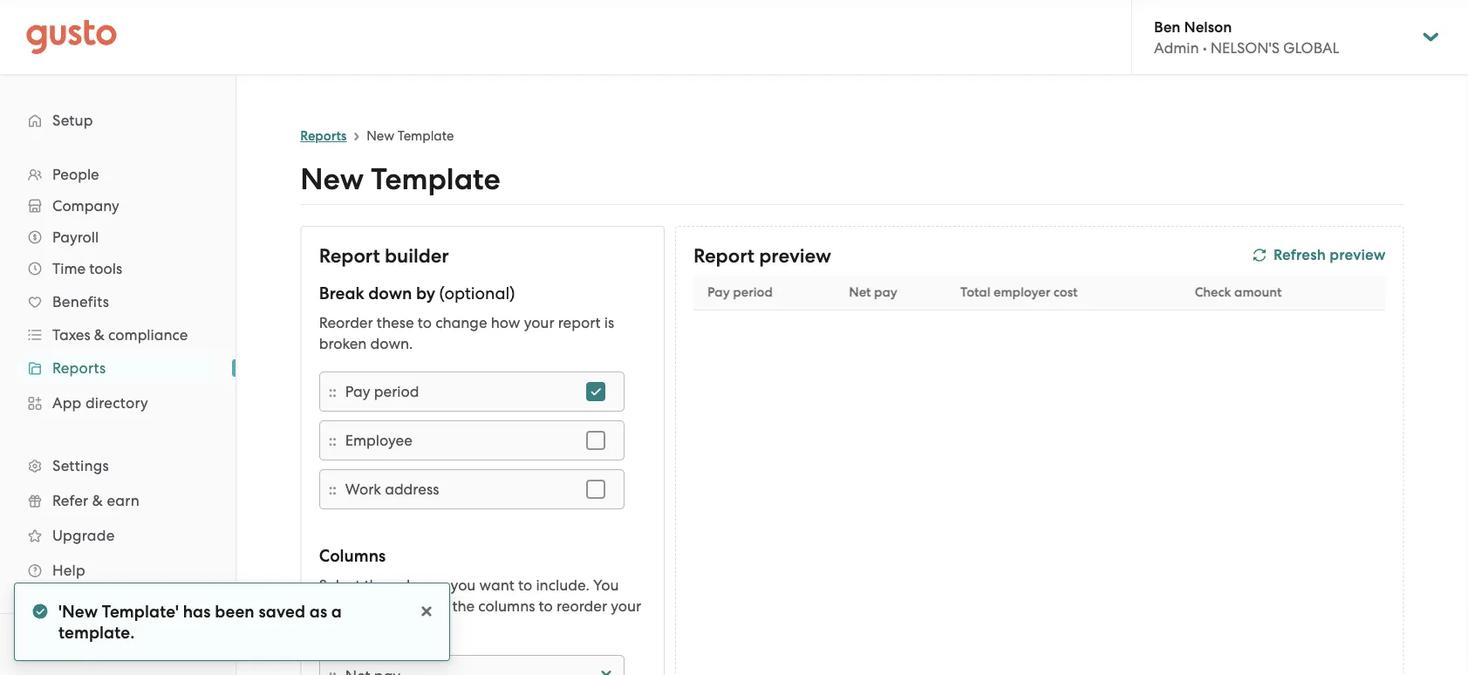 Task type: vqa. For each thing, say whether or not it's contained in the screenshot.
:: to the top
yes



Task type: describe. For each thing, give the bounding box(es) containing it.
cookies button
[[133, 634, 182, 655]]

setup
[[52, 112, 93, 129]]

taxes & compliance button
[[17, 319, 218, 351]]

0 vertical spatial pay
[[708, 284, 730, 300]]

people
[[52, 166, 99, 183]]

reports link inside list
[[17, 353, 218, 384]]

down
[[368, 284, 412, 304]]

report
[[558, 314, 600, 332]]

as
[[310, 602, 327, 622]]

admin
[[1154, 39, 1199, 56]]

you
[[450, 577, 475, 594]]

2 vertical spatial &
[[120, 637, 130, 653]]

refer & earn
[[52, 492, 140, 510]]

reports inside gusto navigation "element"
[[52, 359, 106, 377]]

is
[[604, 314, 614, 332]]

break
[[319, 284, 364, 304]]

your inside select the columns you want to include. you can drag and drop the columns to reorder your report.
[[611, 598, 641, 615]]

refresh preview button
[[1253, 245, 1386, 268]]

can
[[319, 598, 344, 615]]

taxes
[[52, 326, 90, 344]]

has
[[183, 602, 211, 622]]

earn
[[107, 492, 140, 510]]

compliance
[[108, 326, 188, 344]]

and
[[384, 598, 412, 615]]

payroll button
[[17, 222, 218, 253]]

check amount
[[1195, 284, 1282, 300]]

terms link
[[26, 637, 63, 653]]

reorder
[[556, 598, 607, 615]]

report preview
[[694, 244, 832, 267]]

total
[[961, 284, 991, 300]]

saved
[[259, 602, 305, 622]]

•
[[1203, 39, 1207, 56]]

terms
[[26, 637, 63, 653]]

1 vertical spatial new template
[[300, 162, 501, 197]]

settings
[[52, 457, 109, 475]]

company button
[[17, 190, 218, 222]]

& for compliance
[[94, 326, 105, 344]]

2 , from the left
[[114, 637, 117, 653]]

company
[[52, 197, 119, 215]]

upgrade link
[[17, 520, 218, 551]]

help
[[52, 562, 85, 579]]

app directory
[[52, 394, 148, 412]]

setup link
[[17, 105, 218, 136]]

gusto navigation element
[[0, 75, 236, 616]]

work
[[345, 481, 381, 498]]

ben
[[1154, 18, 1181, 36]]

global
[[1284, 39, 1340, 56]]

'new template' has been saved as a template. alert
[[14, 583, 450, 661]]

select
[[319, 577, 360, 594]]

report for report preview
[[694, 244, 755, 267]]

net pay
[[849, 284, 898, 300]]

help link
[[17, 555, 218, 586]]

refresh preview
[[1274, 246, 1386, 264]]

cookies
[[133, 637, 182, 653]]

refer
[[52, 492, 88, 510]]

broken
[[319, 335, 366, 353]]

report for report builder
[[319, 244, 380, 267]]

terms , privacy , & cookies
[[26, 637, 182, 653]]

reorder
[[319, 314, 373, 332]]

1 horizontal spatial reports link
[[300, 128, 347, 144]]

1 vertical spatial pay period
[[345, 383, 419, 400]]

nelson's
[[1211, 39, 1280, 56]]

template'
[[102, 602, 179, 622]]

amount
[[1235, 284, 1282, 300]]

settings link
[[17, 450, 218, 482]]

preview for refresh preview
[[1330, 246, 1386, 264]]

work address
[[345, 481, 439, 498]]

list containing people
[[0, 159, 236, 588]]

break down by (optional)
[[319, 284, 515, 304]]

check
[[1195, 284, 1232, 300]]

refer & earn link
[[17, 485, 218, 517]]

1 vertical spatial to
[[518, 577, 532, 594]]

1 horizontal spatial reports
[[300, 128, 347, 144]]

1 vertical spatial template
[[371, 162, 501, 197]]

0 vertical spatial new template
[[367, 128, 454, 144]]

privacy link
[[69, 637, 114, 653]]

1 vertical spatial pay
[[345, 383, 370, 400]]

employee
[[345, 432, 412, 449]]

0 horizontal spatial columns
[[390, 577, 447, 594]]

a
[[331, 602, 342, 622]]

:: for work address
[[328, 481, 336, 498]]

builder
[[384, 244, 449, 267]]

upgrade
[[52, 527, 115, 544]]

nelson
[[1185, 18, 1232, 36]]

payroll
[[52, 229, 99, 246]]

directory
[[85, 394, 148, 412]]

your inside reorder these to change how your report is broken down.
[[524, 314, 554, 332]]

people button
[[17, 159, 218, 190]]

benefits link
[[17, 286, 218, 318]]

time
[[52, 260, 86, 277]]

select the columns you want to include. you can drag and drop the columns to reorder your report.
[[319, 577, 641, 636]]

ben nelson admin • nelson's global
[[1154, 18, 1340, 56]]

reorder these to change how your report is broken down.
[[319, 314, 614, 353]]



Task type: locate. For each thing, give the bounding box(es) containing it.
to right want
[[518, 577, 532, 594]]

1 horizontal spatial new
[[367, 128, 394, 144]]

1 horizontal spatial the
[[452, 598, 474, 615]]

list
[[0, 159, 236, 588]]

pay down broken
[[345, 383, 370, 400]]

privacy
[[69, 637, 114, 653]]

0 horizontal spatial preview
[[759, 244, 832, 267]]

0 horizontal spatial reports
[[52, 359, 106, 377]]

'new
[[58, 602, 98, 622]]

your down you
[[611, 598, 641, 615]]

preview
[[759, 244, 832, 267], [1330, 246, 1386, 264]]

1 horizontal spatial columns
[[478, 598, 535, 615]]

0 horizontal spatial report
[[319, 244, 380, 267]]

to down 'include.'
[[538, 598, 553, 615]]

& left cookies button
[[120, 637, 130, 653]]

2 vertical spatial ::
[[328, 481, 336, 498]]

pay
[[874, 284, 898, 300]]

preview for report preview
[[759, 244, 832, 267]]

0 horizontal spatial pay period
[[345, 383, 419, 400]]

how
[[491, 314, 520, 332]]

app
[[52, 394, 82, 412]]

the down 'you'
[[452, 598, 474, 615]]

1 horizontal spatial ,
[[114, 637, 117, 653]]

1 horizontal spatial period
[[733, 284, 773, 300]]

total employer cost
[[961, 284, 1078, 300]]

pay period down down.
[[345, 383, 419, 400]]

reports
[[300, 128, 347, 144], [52, 359, 106, 377]]

0 vertical spatial your
[[524, 314, 554, 332]]

period down down.
[[374, 383, 419, 400]]

1 horizontal spatial your
[[611, 598, 641, 615]]

1 report from the left
[[319, 244, 380, 267]]

your right how
[[524, 314, 554, 332]]

'new template' has been saved as a template.
[[58, 602, 342, 643]]

period
[[733, 284, 773, 300], [374, 383, 419, 400]]

address
[[385, 481, 439, 498]]

& right taxes
[[94, 326, 105, 344]]

& for earn
[[92, 492, 103, 510]]

, left privacy
[[63, 637, 66, 653]]

1 :: from the top
[[328, 383, 336, 401]]

:: down broken
[[328, 383, 336, 401]]

report.
[[319, 619, 365, 636]]

& inside dropdown button
[[94, 326, 105, 344]]

drag
[[348, 598, 381, 615]]

refresh
[[1274, 246, 1326, 264]]

columns down want
[[478, 598, 535, 615]]

:: left employee
[[328, 432, 336, 450]]

columns up drop at the left bottom of page
[[390, 577, 447, 594]]

2 vertical spatial to
[[538, 598, 553, 615]]

to inside reorder these to change how your report is broken down.
[[417, 314, 431, 332]]

new template
[[367, 128, 454, 144], [300, 162, 501, 197]]

2 report from the left
[[694, 244, 755, 267]]

0 horizontal spatial pay
[[345, 383, 370, 400]]

0 vertical spatial template
[[398, 128, 454, 144]]

cost
[[1054, 284, 1078, 300]]

pay
[[708, 284, 730, 300], [345, 383, 370, 400]]

by
[[416, 284, 435, 304]]

time tools
[[52, 260, 122, 277]]

:: left the work
[[328, 481, 336, 498]]

0 vertical spatial to
[[417, 314, 431, 332]]

pay down report preview
[[708, 284, 730, 300]]

3 :: from the top
[[328, 481, 336, 498]]

None checkbox
[[576, 373, 615, 411], [576, 421, 615, 460], [576, 470, 615, 509], [576, 373, 615, 411], [576, 421, 615, 460], [576, 470, 615, 509]]

module__icon___go7vc image
[[1253, 248, 1267, 262]]

, down the template' at the bottom
[[114, 637, 117, 653]]

0 horizontal spatial period
[[374, 383, 419, 400]]

0 horizontal spatial your
[[524, 314, 554, 332]]

1 vertical spatial ::
[[328, 432, 336, 450]]

1 horizontal spatial to
[[518, 577, 532, 594]]

0 vertical spatial ::
[[328, 383, 336, 401]]

employer
[[994, 284, 1051, 300]]

pay period down report preview
[[708, 284, 773, 300]]

0 horizontal spatial reports link
[[17, 353, 218, 384]]

0 vertical spatial reports
[[300, 128, 347, 144]]

been
[[215, 602, 255, 622]]

0 vertical spatial &
[[94, 326, 105, 344]]

period down report preview
[[733, 284, 773, 300]]

app directory link
[[17, 387, 218, 419]]

1 vertical spatial reports link
[[17, 353, 218, 384]]

1 vertical spatial new
[[300, 162, 364, 197]]

template
[[398, 128, 454, 144], [371, 162, 501, 197]]

0 horizontal spatial the
[[364, 577, 386, 594]]

1 horizontal spatial preview
[[1330, 246, 1386, 264]]

1 , from the left
[[63, 637, 66, 653]]

drop
[[416, 598, 448, 615]]

net
[[849, 284, 871, 300]]

the up drag
[[364, 577, 386, 594]]

your
[[524, 314, 554, 332], [611, 598, 641, 615]]

1 horizontal spatial pay
[[708, 284, 730, 300]]

preview inside button
[[1330, 246, 1386, 264]]

home image
[[26, 20, 117, 55]]

0 vertical spatial reports link
[[300, 128, 347, 144]]

0 horizontal spatial ,
[[63, 637, 66, 653]]

time tools button
[[17, 253, 218, 284]]

want
[[479, 577, 514, 594]]

change
[[435, 314, 487, 332]]

::
[[328, 383, 336, 401], [328, 432, 336, 450], [328, 481, 336, 498]]

1 horizontal spatial pay period
[[708, 284, 773, 300]]

report
[[319, 244, 380, 267], [694, 244, 755, 267]]

1 vertical spatial your
[[611, 598, 641, 615]]

0 vertical spatial the
[[364, 577, 386, 594]]

you
[[593, 577, 619, 594]]

1 vertical spatial columns
[[478, 598, 535, 615]]

1 vertical spatial reports
[[52, 359, 106, 377]]

&
[[94, 326, 105, 344], [92, 492, 103, 510], [120, 637, 130, 653]]

benefits
[[52, 293, 109, 311]]

0 vertical spatial period
[[733, 284, 773, 300]]

template.
[[58, 623, 135, 643]]

:: for employee
[[328, 432, 336, 450]]

1 vertical spatial period
[[374, 383, 419, 400]]

1 vertical spatial &
[[92, 492, 103, 510]]

2 :: from the top
[[328, 432, 336, 450]]

new
[[367, 128, 394, 144], [300, 162, 364, 197]]

down.
[[370, 335, 413, 353]]

0 vertical spatial new
[[367, 128, 394, 144]]

0 horizontal spatial new
[[300, 162, 364, 197]]

0 vertical spatial pay period
[[708, 284, 773, 300]]

to down "by"
[[417, 314, 431, 332]]

to
[[417, 314, 431, 332], [518, 577, 532, 594], [538, 598, 553, 615]]

these
[[376, 314, 414, 332]]

taxes & compliance
[[52, 326, 188, 344]]

tools
[[89, 260, 122, 277]]

1 vertical spatial the
[[452, 598, 474, 615]]

report builder
[[319, 244, 449, 267]]

1 horizontal spatial report
[[694, 244, 755, 267]]

columns
[[319, 546, 385, 566]]

& left earn on the bottom of page
[[92, 492, 103, 510]]

:: for pay period
[[328, 383, 336, 401]]

0 horizontal spatial to
[[417, 314, 431, 332]]

0 vertical spatial columns
[[390, 577, 447, 594]]

include.
[[536, 577, 589, 594]]

(optional)
[[439, 284, 515, 304]]

the
[[364, 577, 386, 594], [452, 598, 474, 615]]

2 horizontal spatial to
[[538, 598, 553, 615]]



